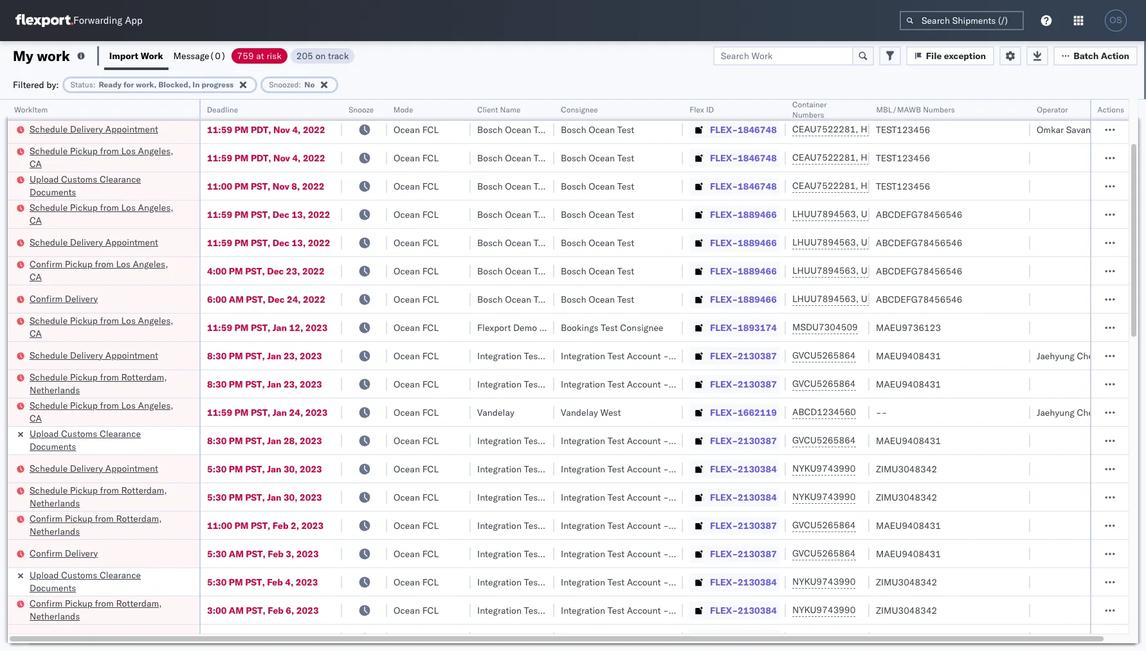 Task type: vqa. For each thing, say whether or not it's contained in the screenshot.
Bill to the middle
no



Task type: locate. For each thing, give the bounding box(es) containing it.
1 flex- from the top
[[710, 96, 738, 107]]

11:59 pm pdt, nov 4, 2022 up 11:00 pm pst, nov 8, 2022
[[207, 152, 325, 164]]

confirm inside confirm pickup from los angeles, ca
[[30, 258, 62, 270]]

jan up 28,
[[273, 407, 287, 419]]

1 vertical spatial 6,
[[291, 634, 299, 645]]

pm up 4:00 pm pst, dec 23, 2022
[[235, 237, 249, 249]]

lhuu7894563, uetu5238478 for schedule delivery appointment
[[793, 237, 924, 248]]

pdt, down deadline button
[[251, 124, 271, 135]]

5 flex- from the top
[[710, 209, 738, 220]]

23, for schedule pickup from rotterdam, netherlands
[[284, 379, 298, 390]]

numbers inside button
[[923, 105, 955, 115]]

2 vertical spatial confirm delivery link
[[30, 632, 98, 645]]

3 abcdefg78456546 from the top
[[877, 265, 963, 277]]

confirm for 6:00 am pst, dec 24, 2022
[[30, 293, 62, 305]]

3 1889466 from the top
[[738, 265, 777, 277]]

12 ocean fcl from the top
[[394, 407, 439, 419]]

import work button
[[104, 41, 168, 70]]

1 horizontal spatial numbers
[[923, 105, 955, 115]]

: for snoozed
[[299, 79, 301, 89]]

0 vertical spatial confirm delivery button
[[30, 292, 98, 307]]

1 vertical spatial schedule pickup from rotterdam, netherlands
[[30, 485, 167, 509]]

11:59 for fourth schedule pickup from los angeles, ca button from the bottom
[[207, 152, 232, 164]]

confirm delivery link
[[30, 292, 98, 305], [30, 547, 98, 560], [30, 632, 98, 645]]

2 vertical spatial 8:30
[[207, 435, 227, 447]]

2 confirm pickup from rotterdam, netherlands link from the top
[[30, 598, 183, 623]]

nov for upload customs clearance documents button
[[273, 181, 290, 192]]

feb for 3:00 am pst, feb 6, 2023
[[268, 605, 284, 617]]

1 vertical spatial confirm delivery button
[[30, 547, 98, 562]]

feb up 3:00 am pst, feb 6, 2023
[[267, 577, 283, 589]]

2 schedule pickup from rotterdam, netherlands link from the top
[[30, 484, 183, 510]]

documents inside button
[[30, 186, 76, 198]]

netherlands
[[30, 385, 80, 396], [30, 498, 80, 509], [30, 526, 80, 538], [30, 611, 80, 623]]

flex-1846748
[[710, 96, 777, 107], [710, 124, 777, 135], [710, 152, 777, 164], [710, 181, 777, 192]]

netherlands for 3:00
[[30, 611, 80, 623]]

4 schedule pickup from los angeles, ca button from the top
[[30, 314, 183, 341]]

ocean
[[394, 96, 420, 107], [505, 96, 532, 107], [589, 96, 615, 107], [394, 124, 420, 135], [505, 124, 532, 135], [589, 124, 615, 135], [394, 152, 420, 164], [505, 152, 532, 164], [589, 152, 615, 164], [394, 181, 420, 192], [505, 181, 532, 192], [589, 181, 615, 192], [394, 209, 420, 220], [505, 209, 532, 220], [589, 209, 615, 220], [394, 237, 420, 249], [505, 237, 532, 249], [589, 237, 615, 249], [394, 265, 420, 277], [505, 265, 532, 277], [589, 265, 615, 277], [394, 294, 420, 305], [505, 294, 532, 305], [589, 294, 615, 305], [394, 322, 420, 334], [394, 350, 420, 362], [394, 379, 420, 390], [394, 407, 420, 419], [394, 435, 420, 447], [394, 464, 420, 475], [394, 492, 420, 504], [394, 520, 420, 532], [394, 549, 420, 560], [394, 577, 420, 589], [394, 605, 420, 617], [394, 634, 420, 645]]

3 resize handle column header from the left
[[372, 100, 387, 652]]

1 horizontal spatial vandelay
[[561, 407, 598, 419]]

11:00
[[207, 181, 232, 192], [207, 520, 232, 532], [207, 634, 232, 645]]

feb for 5:30 am pst, feb 3, 2023
[[268, 549, 284, 560]]

consignee button
[[555, 102, 671, 115]]

1 flex-2130387 from the top
[[710, 350, 777, 362]]

action
[[1102, 50, 1130, 61]]

nyku9743990 for confirm pickup from rotterdam, netherlands
[[793, 605, 856, 617]]

1 11:59 pm pdt, nov 4, 2022 from the top
[[207, 96, 325, 107]]

2 vertical spatial 11:59 pm pdt, nov 4, 2022
[[207, 152, 325, 164]]

6 account from the top
[[627, 520, 661, 532]]

2 30, from the top
[[284, 492, 298, 504]]

0 vertical spatial 8:30
[[207, 350, 227, 362]]

4 2130387 from the top
[[738, 520, 777, 532]]

2023 up 11:00 pm pst, feb 2, 2023
[[300, 492, 322, 504]]

15 flex- from the top
[[710, 492, 738, 504]]

nov left 8,
[[273, 181, 290, 192]]

0 vertical spatial confirm pickup from rotterdam, netherlands
[[30, 513, 162, 538]]

numbers right "mbl/mawb"
[[923, 105, 955, 115]]

2 vertical spatial 11:00
[[207, 634, 232, 645]]

1 vertical spatial 11:00
[[207, 520, 232, 532]]

am up 5:30 pm pst, feb 4, 2023
[[229, 549, 244, 560]]

4, down deadline button
[[292, 124, 301, 135]]

los inside confirm pickup from los angeles, ca
[[116, 258, 131, 270]]

23, down 12,
[[284, 350, 298, 362]]

2 lhuu7894563, uetu5238478 from the top
[[793, 237, 924, 248]]

pdt,
[[251, 96, 271, 107], [251, 124, 271, 135], [251, 152, 271, 164]]

2 2130384 from the top
[[738, 492, 777, 504]]

dec down 11:00 pm pst, nov 8, 2022
[[273, 209, 290, 220]]

workitem
[[14, 105, 48, 115]]

snoozed
[[269, 79, 299, 89]]

pst, left 8,
[[251, 181, 271, 192]]

3 customs from the top
[[61, 570, 97, 581]]

1 vertical spatial confirm delivery link
[[30, 547, 98, 560]]

ocean fcl for 'schedule pickup from los angeles, ca' link for first schedule pickup from los angeles, ca button from the bottom of the page
[[394, 407, 439, 419]]

0 vertical spatial savant
[[1067, 96, 1095, 107]]

11 resize handle column header from the left
[[1114, 100, 1129, 652]]

8:30 up 11:59 pm pst, jan 24, 2023
[[207, 379, 227, 390]]

1 flex-1846748 from the top
[[710, 96, 777, 107]]

schedule pickup from los angeles, ca link for first schedule pickup from los angeles, ca button from the bottom of the page
[[30, 399, 183, 425]]

0 vertical spatial clearance
[[100, 173, 141, 185]]

5:30 pm pst, jan 30, 2023 up 11:00 pm pst, feb 2, 2023
[[207, 492, 322, 504]]

0 horizontal spatial vandelay
[[478, 407, 515, 419]]

0 horizontal spatial numbers
[[793, 110, 825, 120]]

pm left 8,
[[235, 181, 249, 192]]

1 vertical spatial upload customs clearance documents
[[30, 428, 141, 453]]

flex-1889466
[[710, 209, 777, 220], [710, 237, 777, 249], [710, 265, 777, 277], [710, 294, 777, 305]]

savant down operator
[[1067, 124, 1095, 135]]

choi
[[1078, 350, 1097, 362]]

flex-1889466 for confirm pickup from los angeles, ca
[[710, 265, 777, 277]]

12,
[[289, 322, 303, 334]]

30, up 2,
[[284, 492, 298, 504]]

no
[[305, 79, 315, 89]]

1 vertical spatial 24,
[[289, 407, 303, 419]]

2 vertical spatial upload
[[30, 570, 59, 581]]

pm up 8:30 pm pst, jan 28, 2023
[[235, 407, 249, 419]]

omkar savant for schedule pickup from los angeles, ca
[[1037, 96, 1095, 107]]

by:
[[47, 79, 59, 90]]

2 ceau7522281, from the top
[[793, 124, 859, 135]]

1 vertical spatial schedule pickup from rotterdam, netherlands link
[[30, 484, 183, 510]]

8 ocean fcl from the top
[[394, 294, 439, 305]]

1 vertical spatial clearance
[[100, 428, 141, 440]]

app
[[125, 14, 143, 27]]

confirm for 4:00 pm pst, dec 23, 2022
[[30, 258, 62, 270]]

12 fcl from the top
[[423, 407, 439, 419]]

0 vertical spatial omkar savant
[[1037, 96, 1095, 107]]

lhuu7894563, uetu5238478 for schedule pickup from los angeles, ca
[[793, 209, 924, 220]]

1 vertical spatial upload
[[30, 428, 59, 440]]

am for 3:00
[[229, 605, 244, 617]]

3 schedule from the top
[[30, 145, 68, 157]]

0 vertical spatial documents
[[30, 186, 76, 198]]

hlxu6269489,
[[861, 95, 927, 107], [861, 124, 927, 135], [861, 152, 927, 163], [861, 180, 927, 192]]

am right 3:00
[[229, 605, 244, 617]]

2 confirm pickup from rotterdam, netherlands from the top
[[30, 598, 162, 623]]

ocean fcl for 6:00 confirm delivery "link"
[[394, 294, 439, 305]]

1 vertical spatial schedule pickup from rotterdam, netherlands button
[[30, 484, 183, 511]]

24, for 2023
[[289, 407, 303, 419]]

5 2130384 from the top
[[738, 634, 777, 645]]

2023 right the 3,
[[297, 549, 319, 560]]

8:30 pm pst, jan 23, 2023
[[207, 350, 322, 362], [207, 379, 322, 390]]

24, up 12,
[[287, 294, 301, 305]]

2023 up 11:59 pm pst, jan 24, 2023
[[300, 379, 322, 390]]

8:30 pm pst, jan 23, 2023 up 11:59 pm pst, jan 24, 2023
[[207, 379, 322, 390]]

-
[[664, 350, 669, 362], [1099, 350, 1104, 362], [664, 379, 669, 390], [877, 407, 882, 419], [882, 407, 888, 419], [664, 435, 669, 447], [664, 464, 669, 475], [664, 492, 669, 504], [664, 520, 669, 532], [664, 549, 669, 560], [664, 577, 669, 589], [664, 605, 669, 617], [664, 634, 669, 645]]

6 flex- from the top
[[710, 237, 738, 249]]

: left no
[[299, 79, 301, 89]]

4 ocean fcl from the top
[[394, 181, 439, 192]]

5:30 up 11:00 pm pst, feb 2, 2023
[[207, 492, 227, 504]]

23, up 6:00 am pst, dec 24, 2022
[[286, 265, 300, 277]]

0 vertical spatial omkar
[[1037, 96, 1065, 107]]

2 ocean fcl from the top
[[394, 124, 439, 135]]

consignee for bookings test consignee
[[621, 322, 664, 334]]

11:59 pm pst, dec 13, 2022
[[207, 209, 330, 220], [207, 237, 330, 249]]

upload customs clearance documents for 8:30 pm pst, jan 28, 2023
[[30, 428, 141, 453]]

test
[[534, 96, 551, 107], [618, 96, 635, 107], [534, 124, 551, 135], [618, 124, 635, 135], [534, 152, 551, 164], [618, 152, 635, 164], [534, 181, 551, 192], [618, 181, 635, 192], [534, 209, 551, 220], [618, 209, 635, 220], [534, 237, 551, 249], [618, 237, 635, 249], [534, 265, 551, 277], [618, 265, 635, 277], [534, 294, 551, 305], [618, 294, 635, 305], [601, 322, 618, 334], [608, 350, 625, 362], [1107, 350, 1124, 362], [608, 379, 625, 390], [608, 435, 625, 447], [608, 464, 625, 475], [608, 492, 625, 504], [608, 520, 625, 532], [608, 549, 625, 560], [608, 577, 625, 589], [608, 605, 625, 617], [608, 634, 625, 645]]

ocean fcl for schedule pickup from rotterdam, netherlands link for 5:30
[[394, 492, 439, 504]]

batch action button
[[1054, 46, 1138, 65]]

confirm delivery button for 11:00 pm pst, feb 6, 2023
[[30, 632, 98, 646]]

abcd1234560
[[793, 407, 857, 418]]

delivery for third schedule delivery appointment button from the top
[[70, 350, 103, 361]]

clearance inside button
[[100, 173, 141, 185]]

11:59 for first schedule pickup from los angeles, ca button from the bottom of the page
[[207, 407, 232, 419]]

2 omkar savant from the top
[[1037, 124, 1095, 135]]

4 ca from the top
[[30, 271, 42, 283]]

ocean fcl for 'schedule pickup from los angeles, ca' link for fourth schedule pickup from los angeles, ca button from the bottom
[[394, 152, 439, 164]]

4, up 8,
[[292, 152, 301, 164]]

5:30 down 8:30 pm pst, jan 28, 2023
[[207, 464, 227, 475]]

3 upload from the top
[[30, 570, 59, 581]]

8:30 down the 6:00
[[207, 350, 227, 362]]

name
[[500, 105, 521, 115]]

2 vertical spatial 23,
[[284, 379, 298, 390]]

5:30
[[207, 464, 227, 475], [207, 492, 227, 504], [207, 549, 227, 560], [207, 577, 227, 589]]

schedule for fourth schedule pickup from los angeles, ca button
[[30, 315, 68, 327]]

feb left the 3,
[[268, 549, 284, 560]]

schedule
[[30, 88, 68, 100], [30, 123, 68, 135], [30, 145, 68, 157], [30, 202, 68, 213], [30, 237, 68, 248], [30, 315, 68, 327], [30, 350, 68, 361], [30, 372, 68, 383], [30, 400, 68, 412], [30, 463, 68, 475], [30, 485, 68, 497]]

0 vertical spatial schedule pickup from rotterdam, netherlands
[[30, 372, 167, 396]]

nov
[[274, 96, 290, 107], [274, 124, 290, 135], [274, 152, 290, 164], [273, 181, 290, 192]]

consignee for flexport demo consignee
[[540, 322, 583, 334]]

5:30 pm pst, feb 4, 2023
[[207, 577, 318, 589]]

confirm delivery for 6:00 am pst, dec 24, 2022
[[30, 293, 98, 305]]

schedule pickup from rotterdam, netherlands
[[30, 372, 167, 396], [30, 485, 167, 509]]

mbl/mawb
[[877, 105, 921, 115]]

2 11:59 pm pst, dec 13, 2022 from the top
[[207, 237, 330, 249]]

flex-1889466 for schedule pickup from los angeles, ca
[[710, 209, 777, 220]]

5 2130387 from the top
[[738, 549, 777, 560]]

1 vertical spatial 11:59 pm pst, dec 13, 2022
[[207, 237, 330, 249]]

1 schedule delivery appointment button from the top
[[30, 123, 158, 137]]

11:00 for 11:00 pm pst, feb 6, 2023
[[207, 634, 232, 645]]

0 vertical spatial 13,
[[292, 209, 306, 220]]

3 confirm delivery link from the top
[[30, 632, 98, 645]]

6, down 3:00 am pst, feb 6, 2023
[[291, 634, 299, 645]]

schedule pickup from los angeles, ca button
[[30, 88, 183, 115], [30, 144, 183, 172], [30, 201, 183, 228], [30, 314, 183, 341], [30, 399, 183, 426]]

1 customs from the top
[[61, 173, 97, 185]]

0 vertical spatial schedule pickup from rotterdam, netherlands button
[[30, 371, 183, 398]]

11:59 pm pdt, nov 4, 2022 down snoozed
[[207, 96, 325, 107]]

schedule delivery appointment for 1st schedule delivery appointment link from the top
[[30, 123, 158, 135]]

0 vertical spatial 5:30 pm pst, jan 30, 2023
[[207, 464, 322, 475]]

1 vandelay from the left
[[478, 407, 515, 419]]

8:30 pm pst, jan 23, 2023 down 11:59 pm pst, jan 12, 2023
[[207, 350, 322, 362]]

2 confirm delivery from the top
[[30, 548, 98, 560]]

2 vertical spatial upload customs clearance documents
[[30, 570, 141, 594]]

confirm
[[30, 258, 62, 270], [30, 293, 62, 305], [30, 513, 62, 525], [30, 548, 62, 560], [30, 598, 62, 610], [30, 633, 62, 645]]

0 vertical spatial 23,
[[286, 265, 300, 277]]

2022
[[303, 96, 325, 107], [303, 124, 325, 135], [303, 152, 325, 164], [302, 181, 325, 192], [308, 209, 330, 220], [308, 237, 330, 249], [302, 265, 325, 277], [303, 294, 326, 305]]

pdt, up 11:00 pm pst, nov 8, 2022
[[251, 152, 271, 164]]

0 vertical spatial pdt,
[[251, 96, 271, 107]]

0 vertical spatial 24,
[[287, 294, 301, 305]]

2 11:59 from the top
[[207, 124, 232, 135]]

documents
[[30, 186, 76, 198], [30, 441, 76, 453], [30, 583, 76, 594]]

pm down deadline
[[235, 124, 249, 135]]

los for fourth schedule pickup from los angeles, ca button
[[121, 315, 136, 327]]

1 vertical spatial upload customs clearance documents link
[[30, 428, 183, 453]]

blocked,
[[158, 79, 191, 89]]

11:59 for third schedule delivery appointment button from the bottom of the page
[[207, 237, 232, 249]]

2 flex- from the top
[[710, 124, 738, 135]]

dec up 4:00 pm pst, dec 23, 2022
[[273, 237, 290, 249]]

resize handle column header
[[184, 100, 200, 652], [327, 100, 342, 652], [372, 100, 387, 652], [456, 100, 471, 652], [539, 100, 555, 652], [668, 100, 683, 652], [771, 100, 786, 652], [855, 100, 870, 652], [1016, 100, 1031, 652], [1099, 100, 1115, 652], [1114, 100, 1129, 652]]

netherlands for 8:30
[[30, 385, 80, 396]]

1 vertical spatial 11:59 pm pdt, nov 4, 2022
[[207, 124, 325, 135]]

9 resize handle column header from the left
[[1016, 100, 1031, 652]]

maeu9736123
[[877, 322, 942, 334]]

19 fcl from the top
[[423, 605, 439, 617]]

Search Shipments (/) text field
[[900, 11, 1025, 30]]

5 resize handle column header from the left
[[539, 100, 555, 652]]

resize handle column header for container numbers
[[855, 100, 870, 652]]

:
[[93, 79, 96, 89], [299, 79, 301, 89]]

pst, down 11:59 pm pst, jan 24, 2023
[[245, 435, 265, 447]]

3 5:30 from the top
[[207, 549, 227, 560]]

6 ca from the top
[[30, 413, 42, 424]]

feb
[[273, 520, 289, 532], [268, 549, 284, 560], [267, 577, 283, 589], [268, 605, 284, 617], [273, 634, 289, 645]]

2 karl from the top
[[672, 379, 688, 390]]

pickup
[[70, 88, 98, 100], [70, 145, 98, 157], [70, 202, 98, 213], [65, 258, 93, 270], [70, 315, 98, 327], [70, 372, 98, 383], [70, 400, 98, 412], [70, 485, 98, 497], [65, 513, 93, 525], [65, 598, 93, 610]]

: left ready
[[93, 79, 96, 89]]

30, down 28,
[[284, 464, 298, 475]]

pst, up 5:30 pm pst, feb 4, 2023
[[246, 549, 266, 560]]

2 vertical spatial upload customs clearance documents link
[[30, 569, 183, 595]]

upload customs clearance documents for 5:30 pm pst, feb 4, 2023
[[30, 570, 141, 594]]

pst, up 8:30 pm pst, jan 28, 2023
[[251, 407, 271, 419]]

2 schedule pickup from los angeles, ca from the top
[[30, 145, 173, 170]]

1 vertical spatial confirm pickup from rotterdam, netherlands button
[[30, 598, 183, 625]]

resize handle column header for mbl/mawb numbers
[[1016, 100, 1031, 652]]

8:30 down 11:59 pm pst, jan 24, 2023
[[207, 435, 227, 447]]

18 fcl from the top
[[423, 577, 439, 589]]

schedule pickup from rotterdam, netherlands link for 8:30
[[30, 371, 183, 397]]

consignee inside consignee button
[[561, 105, 598, 115]]

1 vertical spatial 8:30
[[207, 379, 227, 390]]

pm up 5:30 am pst, feb 3, 2023
[[235, 520, 249, 532]]

17 flex- from the top
[[710, 549, 738, 560]]

flex-1846748 button
[[690, 92, 780, 110], [690, 92, 780, 110], [690, 121, 780, 139], [690, 121, 780, 139], [690, 149, 780, 167], [690, 149, 780, 167], [690, 177, 780, 195], [690, 177, 780, 195]]

1 vertical spatial 5:30 pm pst, jan 30, 2023
[[207, 492, 322, 504]]

pm down 8:30 pm pst, jan 28, 2023
[[229, 464, 243, 475]]

5:30 up 3:00
[[207, 577, 227, 589]]

numbers
[[923, 105, 955, 115], [793, 110, 825, 120]]

schedule pickup from rotterdam, netherlands link
[[30, 371, 183, 397], [30, 484, 183, 510]]

dec up 6:00 am pst, dec 24, 2022
[[267, 265, 284, 277]]

5:30 pm pst, jan 30, 2023 down 8:30 pm pst, jan 28, 2023
[[207, 464, 322, 475]]

1 vertical spatial confirm pickup from rotterdam, netherlands
[[30, 598, 162, 623]]

0 vertical spatial confirm delivery link
[[30, 292, 98, 305]]

2 vertical spatial clearance
[[100, 570, 141, 581]]

0 vertical spatial 11:00
[[207, 181, 232, 192]]

resize handle column header for flex id
[[771, 100, 786, 652]]

0 vertical spatial upload customs clearance documents link
[[30, 173, 183, 199]]

8:30
[[207, 350, 227, 362], [207, 379, 227, 390], [207, 435, 227, 447]]

abcdefg78456546
[[877, 209, 963, 220], [877, 237, 963, 249], [877, 265, 963, 277], [877, 294, 963, 305]]

pst,
[[251, 181, 271, 192], [251, 209, 271, 220], [251, 237, 271, 249], [245, 265, 265, 277], [246, 294, 266, 305], [251, 322, 271, 334], [245, 350, 265, 362], [245, 379, 265, 390], [251, 407, 271, 419], [245, 435, 265, 447], [245, 464, 265, 475], [245, 492, 265, 504], [251, 520, 271, 532], [246, 549, 266, 560], [245, 577, 265, 589], [246, 605, 266, 617], [251, 634, 271, 645]]

11:59 pm pst, dec 13, 2022 up 4:00 pm pst, dec 23, 2022
[[207, 237, 330, 249]]

1 1846748 from the top
[[738, 96, 777, 107]]

2023 right 28,
[[300, 435, 322, 447]]

lhuu7894563, for schedule pickup from los angeles, ca
[[793, 209, 859, 220]]

1 confirm from the top
[[30, 258, 62, 270]]

16 flex- from the top
[[710, 520, 738, 532]]

11:59 pm pst, dec 13, 2022 for schedule delivery appointment
[[207, 237, 330, 249]]

feb left 2,
[[273, 520, 289, 532]]

0 vertical spatial upload
[[30, 173, 59, 185]]

1 vertical spatial 30,
[[284, 492, 298, 504]]

test123456
[[877, 96, 931, 107], [877, 124, 931, 135], [877, 152, 931, 164], [877, 181, 931, 192]]

0 vertical spatial customs
[[61, 173, 97, 185]]

pst, up 6:00 am pst, dec 24, 2022
[[245, 265, 265, 277]]

8 schedule from the top
[[30, 372, 68, 383]]

dec for confirm pickup from los angeles, ca
[[267, 265, 284, 277]]

0 vertical spatial confirm pickup from rotterdam, netherlands link
[[30, 513, 183, 538]]

0 vertical spatial 6,
[[286, 605, 294, 617]]

0 vertical spatial upload customs clearance documents
[[30, 173, 141, 198]]

1 schedule pickup from rotterdam, netherlands button from the top
[[30, 371, 183, 398]]

schedule delivery appointment button
[[30, 123, 158, 137], [30, 236, 158, 250], [30, 349, 158, 363], [30, 462, 158, 477]]

jan up 11:00 pm pst, feb 2, 2023
[[267, 492, 282, 504]]

1 vertical spatial 13,
[[292, 237, 306, 249]]

4 karl from the top
[[672, 464, 688, 475]]

19 ocean fcl from the top
[[394, 605, 439, 617]]

2 schedule pickup from los angeles, ca link from the top
[[30, 144, 183, 170]]

1 lhuu7894563, uetu5238478 from the top
[[793, 209, 924, 220]]

1 ca from the top
[[30, 101, 42, 113]]

13, down 8,
[[292, 209, 306, 220]]

1 vertical spatial documents
[[30, 441, 76, 453]]

vandelay
[[478, 407, 515, 419], [561, 407, 598, 419]]

23, up 11:59 pm pst, jan 24, 2023
[[284, 379, 298, 390]]

feb up 11:00 pm pst, feb 6, 2023
[[268, 605, 284, 617]]

1 vertical spatial 8:30 pm pst, jan 23, 2023
[[207, 379, 322, 390]]

11:59 pm pst, dec 13, 2022 down 11:00 pm pst, nov 8, 2022
[[207, 209, 330, 220]]

schedule for third schedule delivery appointment button from the top
[[30, 350, 68, 361]]

2 zimu3048342 from the top
[[877, 492, 938, 504]]

omkar for schedule delivery appointment
[[1037, 124, 1065, 135]]

am right the 6:00
[[229, 294, 244, 305]]

2 vertical spatial customs
[[61, 570, 97, 581]]

3 schedule delivery appointment from the top
[[30, 350, 158, 361]]

2023 up 11:00 pm pst, feb 6, 2023
[[297, 605, 319, 617]]

ocean fcl for 'schedule pickup from los angeles, ca' link associated with fourth schedule pickup from los angeles, ca button
[[394, 322, 439, 334]]

2 schedule pickup from los angeles, ca button from the top
[[30, 144, 183, 172]]

nyku9743990 for confirm delivery
[[793, 633, 856, 645]]

9 schedule from the top
[[30, 400, 68, 412]]

1 8:30 pm pst, jan 23, 2023 from the top
[[207, 350, 322, 362]]

maeu9408431
[[877, 350, 942, 362], [877, 379, 942, 390], [877, 435, 942, 447], [877, 520, 942, 532], [877, 549, 942, 560]]

4,
[[292, 96, 301, 107], [292, 124, 301, 135], [292, 152, 301, 164], [285, 577, 294, 589]]

delivery for confirm delivery button for 11:00 pm pst, feb 6, 2023
[[65, 633, 98, 645]]

1 abcdefg78456546 from the top
[[877, 209, 963, 220]]

schedule for third schedule delivery appointment button from the bottom of the page
[[30, 237, 68, 248]]

omkar savant down operator
[[1037, 124, 1095, 135]]

3 am from the top
[[229, 605, 244, 617]]

pst, down 8:30 pm pst, jan 28, 2023
[[245, 464, 265, 475]]

feb for 11:00 pm pst, feb 6, 2023
[[273, 634, 289, 645]]

2 vertical spatial confirm delivery
[[30, 633, 98, 645]]

1 vertical spatial confirm pickup from rotterdam, netherlands link
[[30, 598, 183, 623]]

2 vertical spatial documents
[[30, 583, 76, 594]]

4, down the snoozed : no on the left top of the page
[[292, 96, 301, 107]]

2 vertical spatial confirm delivery button
[[30, 632, 98, 646]]

delivery for second confirm delivery button from the top
[[65, 548, 98, 560]]

schedule pickup from rotterdam, netherlands button
[[30, 371, 183, 398], [30, 484, 183, 511]]

documents for 8:30
[[30, 441, 76, 453]]

13 fcl from the top
[[423, 435, 439, 447]]

angeles,
[[138, 88, 173, 100], [138, 145, 173, 157], [138, 202, 173, 213], [133, 258, 168, 270], [138, 315, 173, 327], [138, 400, 173, 412]]

3,
[[286, 549, 294, 560]]

1 vertical spatial omkar savant
[[1037, 124, 1095, 135]]

uetu5238478 for schedule delivery appointment
[[862, 237, 924, 248]]

1 schedule pickup from los angeles, ca link from the top
[[30, 88, 183, 114]]

0 vertical spatial 30,
[[284, 464, 298, 475]]

2 vertical spatial am
[[229, 605, 244, 617]]

schedule pickup from rotterdam, netherlands link for 5:30
[[30, 484, 183, 510]]

14 fcl from the top
[[423, 464, 439, 475]]

0 vertical spatial 11:59 pm pdt, nov 4, 2022
[[207, 96, 325, 107]]

2 confirm delivery link from the top
[[30, 547, 98, 560]]

customs inside button
[[61, 173, 97, 185]]

savant
[[1067, 96, 1095, 107], [1067, 124, 1095, 135]]

confirm pickup from rotterdam, netherlands link for 3:00
[[30, 598, 183, 623]]

ocean fcl
[[394, 96, 439, 107], [394, 124, 439, 135], [394, 152, 439, 164], [394, 181, 439, 192], [394, 209, 439, 220], [394, 237, 439, 249], [394, 265, 439, 277], [394, 294, 439, 305], [394, 322, 439, 334], [394, 350, 439, 362], [394, 379, 439, 390], [394, 407, 439, 419], [394, 435, 439, 447], [394, 464, 439, 475], [394, 492, 439, 504], [394, 520, 439, 532], [394, 549, 439, 560], [394, 577, 439, 589], [394, 605, 439, 617], [394, 634, 439, 645]]

delivery for confirm delivery button for 6:00 am pst, dec 24, 2022
[[65, 293, 98, 305]]

1 horizontal spatial :
[[299, 79, 301, 89]]

nov down deadline button
[[274, 124, 290, 135]]

pst, up 4:00 pm pst, dec 23, 2022
[[251, 237, 271, 249]]

delivery for 4th schedule delivery appointment button from the bottom of the page
[[70, 123, 103, 135]]

flex-1889466 for schedule delivery appointment
[[710, 237, 777, 249]]

2023 down 8:30 pm pst, jan 28, 2023
[[300, 464, 322, 475]]

numbers inside container numbers
[[793, 110, 825, 120]]

my
[[13, 47, 33, 65]]

savant left 'actions'
[[1067, 96, 1095, 107]]

rotterdam,
[[121, 372, 167, 383], [121, 485, 167, 497], [116, 513, 162, 525], [116, 598, 162, 610]]

ocean fcl for schedule pickup from rotterdam, netherlands link related to 8:30
[[394, 379, 439, 390]]

origin
[[1126, 350, 1147, 362]]

customs for 5:30 pm pst, feb 4, 2023
[[61, 570, 97, 581]]

0 horizontal spatial :
[[93, 79, 96, 89]]

23,
[[286, 265, 300, 277], [284, 350, 298, 362], [284, 379, 298, 390]]

pst, down 11:00 pm pst, nov 8, 2022
[[251, 209, 271, 220]]

7 11:59 from the top
[[207, 407, 232, 419]]

1 fcl from the top
[[423, 96, 439, 107]]

0 vertical spatial 8:30 pm pst, jan 23, 2023
[[207, 350, 322, 362]]

1 vertical spatial savant
[[1067, 124, 1095, 135]]

0 vertical spatial schedule pickup from rotterdam, netherlands link
[[30, 371, 183, 397]]

1 vertical spatial 23,
[[284, 350, 298, 362]]

6, up 11:00 pm pst, feb 6, 2023
[[286, 605, 294, 617]]

3 11:59 from the top
[[207, 152, 232, 164]]

0 vertical spatial confirm pickup from rotterdam, netherlands button
[[30, 513, 183, 540]]

3 ceau7522281, hlxu6269489, hlxu8034992 from the top
[[793, 152, 993, 163]]

nov up 11:00 pm pst, nov 8, 2022
[[274, 152, 290, 164]]

1 vertical spatial am
[[229, 549, 244, 560]]

3 uetu5238478 from the top
[[862, 265, 924, 277]]

pst, down 3:00 am pst, feb 6, 2023
[[251, 634, 271, 645]]

1 vertical spatial pdt,
[[251, 124, 271, 135]]

omkar down operator
[[1037, 124, 1065, 135]]

zimu3048342 for confirm pickup from rotterdam, netherlands
[[877, 605, 938, 617]]

4 account from the top
[[627, 464, 661, 475]]

0 vertical spatial confirm delivery
[[30, 293, 98, 305]]

feb down 3:00 am pst, feb 6, 2023
[[273, 634, 289, 645]]

schedule pickup from los angeles, ca link for fourth schedule pickup from los angeles, ca button
[[30, 314, 183, 340]]

flex-2130387 button
[[690, 347, 780, 365], [690, 347, 780, 365], [690, 376, 780, 394], [690, 376, 780, 394], [690, 432, 780, 450], [690, 432, 780, 450], [690, 517, 780, 535], [690, 517, 780, 535], [690, 545, 780, 563], [690, 545, 780, 563]]

4 lagerfeld from the top
[[690, 464, 729, 475]]

0 vertical spatial am
[[229, 294, 244, 305]]

nov down snoozed
[[274, 96, 290, 107]]

7 fcl from the top
[[423, 265, 439, 277]]

confirm delivery link for 11:00
[[30, 632, 98, 645]]

pst, down 11:59 pm pst, jan 12, 2023
[[245, 350, 265, 362]]

1 vertical spatial omkar
[[1037, 124, 1065, 135]]

pm down 11:59 pm pst, jan 12, 2023
[[229, 350, 243, 362]]

2 confirm from the top
[[30, 293, 62, 305]]

confirm delivery link for 6:00
[[30, 292, 98, 305]]

ca inside confirm pickup from los angeles, ca
[[30, 271, 42, 283]]

1 vertical spatial confirm delivery
[[30, 548, 98, 560]]

confirm pickup from rotterdam, netherlands button
[[30, 513, 183, 540], [30, 598, 183, 625]]

delivery for third schedule delivery appointment button from the bottom of the page
[[70, 237, 103, 248]]

ocean fcl for 5th schedule pickup from los angeles, ca button from the bottom 'schedule pickup from los angeles, ca' link
[[394, 96, 439, 107]]

bosch
[[478, 96, 503, 107], [561, 96, 587, 107], [478, 124, 503, 135], [561, 124, 587, 135], [478, 152, 503, 164], [561, 152, 587, 164], [478, 181, 503, 192], [561, 181, 587, 192], [478, 209, 503, 220], [561, 209, 587, 220], [478, 237, 503, 249], [561, 237, 587, 249], [478, 265, 503, 277], [561, 265, 587, 277], [478, 294, 503, 305], [561, 294, 587, 305]]

numbers down container
[[793, 110, 825, 120]]

9 ocean fcl from the top
[[394, 322, 439, 334]]

pdt, down snoozed
[[251, 96, 271, 107]]

pst, down 4:00 pm pst, dec 23, 2022
[[246, 294, 266, 305]]

2 schedule pickup from rotterdam, netherlands from the top
[[30, 485, 167, 509]]

5 schedule pickup from los angeles, ca button from the top
[[30, 399, 183, 426]]

jan down 11:59 pm pst, jan 12, 2023
[[267, 350, 282, 362]]

vandelay for vandelay west
[[561, 407, 598, 419]]

deadline button
[[201, 102, 330, 115]]

schedule for first schedule delivery appointment button from the bottom of the page
[[30, 463, 68, 475]]

am
[[229, 294, 244, 305], [229, 549, 244, 560], [229, 605, 244, 617]]

upload customs clearance documents link
[[30, 173, 183, 199], [30, 428, 183, 453], [30, 569, 183, 595]]

client name
[[478, 105, 521, 115]]

confirm pickup from rotterdam, netherlands
[[30, 513, 162, 538], [30, 598, 162, 623]]

7 lagerfeld from the top
[[690, 549, 729, 560]]

zimu3048342
[[877, 464, 938, 475], [877, 492, 938, 504], [877, 577, 938, 589], [877, 605, 938, 617], [877, 634, 938, 645]]

actions
[[1099, 105, 1125, 115]]

5 lagerfeld from the top
[[690, 492, 729, 504]]

omkar left 'actions'
[[1037, 96, 1065, 107]]

confirm pickup from rotterdam, netherlands for 3:00 am pst, feb 6, 2023
[[30, 598, 162, 623]]

5:30 up 5:30 pm pst, feb 4, 2023
[[207, 549, 227, 560]]

abcdefg78456546 for confirm pickup from los angeles, ca
[[877, 265, 963, 277]]

1 omkar from the top
[[1037, 96, 1065, 107]]

forwarding app link
[[15, 14, 143, 27]]

file exception
[[927, 50, 987, 61]]

2023 right 2,
[[301, 520, 324, 532]]

11:59 for fourth schedule pickup from los angeles, ca button
[[207, 322, 232, 334]]

20 flex- from the top
[[710, 634, 738, 645]]

2 upload customs clearance documents link from the top
[[30, 428, 183, 453]]

5 11:59 from the top
[[207, 237, 232, 249]]

pm down 5:30 am pst, feb 3, 2023
[[229, 577, 243, 589]]

schedule pickup from los angeles, ca link for 5th schedule pickup from los angeles, ca button from the bottom
[[30, 88, 183, 114]]

savant for schedule delivery appointment
[[1067, 124, 1095, 135]]

bosch ocean test
[[478, 96, 551, 107], [561, 96, 635, 107], [478, 124, 551, 135], [561, 124, 635, 135], [478, 152, 551, 164], [561, 152, 635, 164], [478, 181, 551, 192], [561, 181, 635, 192], [478, 209, 551, 220], [561, 209, 635, 220], [478, 237, 551, 249], [561, 237, 635, 249], [478, 265, 551, 277], [561, 265, 635, 277], [478, 294, 551, 305], [561, 294, 635, 305]]

2 vertical spatial pdt,
[[251, 152, 271, 164]]

ocean fcl for 1st schedule delivery appointment link from the top
[[394, 124, 439, 135]]

759 at risk
[[237, 50, 282, 61]]

confirm for 11:00 pm pst, feb 2, 2023
[[30, 513, 62, 525]]

5 schedule from the top
[[30, 237, 68, 248]]

filtered
[[13, 79, 44, 90]]

numbers for container numbers
[[793, 110, 825, 120]]

1 vertical spatial customs
[[61, 428, 97, 440]]

0 vertical spatial 11:59 pm pst, dec 13, 2022
[[207, 209, 330, 220]]



Task type: describe. For each thing, give the bounding box(es) containing it.
5 karl from the top
[[672, 492, 688, 504]]

1 account from the top
[[627, 350, 661, 362]]

10 ocean fcl from the top
[[394, 350, 439, 362]]

--
[[877, 407, 888, 419]]

mbl/mawb numbers
[[877, 105, 955, 115]]

8,
[[292, 181, 300, 192]]

flexport demo consignee
[[478, 322, 583, 334]]

los for third schedule pickup from los angeles, ca button from the bottom
[[121, 202, 136, 213]]

2 5:30 from the top
[[207, 492, 227, 504]]

mode
[[394, 105, 414, 115]]

confirm pickup from rotterdam, netherlands for 11:00 pm pst, feb 2, 2023
[[30, 513, 162, 538]]

2 integration test account - karl lagerfeld from the top
[[561, 379, 729, 390]]

2023 down 3:00 am pst, feb 6, 2023
[[301, 634, 324, 645]]

4 fcl from the top
[[423, 181, 439, 192]]

snooze
[[349, 105, 374, 115]]

1 8:30 from the top
[[207, 350, 227, 362]]

pm right 4:00 on the top of page
[[229, 265, 243, 277]]

rotterdam, for 3:00 am pst, feb 6, 2023
[[116, 598, 162, 610]]

schedule for first schedule pickup from los angeles, ca button from the bottom of the page
[[30, 400, 68, 412]]

nyku9743990 for schedule pickup from rotterdam, netherlands
[[793, 492, 856, 503]]

10 account from the top
[[627, 634, 661, 645]]

pst, down 5:30 pm pst, feb 4, 2023
[[246, 605, 266, 617]]

file
[[927, 50, 942, 61]]

3 account from the top
[[627, 435, 661, 447]]

filtered by:
[[13, 79, 59, 90]]

11:59 pm pst, jan 24, 2023
[[207, 407, 328, 419]]

confirm for 11:00 pm pst, feb 6, 2023
[[30, 633, 62, 645]]

flex-1889466 for confirm delivery
[[710, 294, 777, 305]]

3 appointment from the top
[[105, 350, 158, 361]]

3 lagerfeld from the top
[[690, 435, 729, 447]]

6 integration test account - karl lagerfeld from the top
[[561, 520, 729, 532]]

confirm pickup from los angeles, ca
[[30, 258, 168, 283]]

flex id
[[690, 105, 714, 115]]

pm down 11:00 pm pst, nov 8, 2022
[[235, 209, 249, 220]]

1 30, from the top
[[284, 464, 298, 475]]

2023 right 12,
[[306, 322, 328, 334]]

6:00 am pst, dec 24, 2022
[[207, 294, 326, 305]]

bookings
[[561, 322, 599, 334]]

flexport
[[478, 322, 511, 334]]

confirm delivery for 11:00 pm pst, feb 6, 2023
[[30, 633, 98, 645]]

in
[[193, 79, 200, 89]]

1 schedule delivery appointment link from the top
[[30, 123, 158, 135]]

3 test123456 from the top
[[877, 152, 931, 164]]

pm up 11:00 pm pst, feb 2, 2023
[[229, 492, 243, 504]]

message
[[173, 50, 209, 61]]

uetu5238478 for confirm pickup from los angeles, ca
[[862, 265, 924, 277]]

2 8:30 from the top
[[207, 379, 227, 390]]

11:59 pm pst, dec 13, 2022 for schedule pickup from los angeles, ca
[[207, 209, 330, 220]]

3 8:30 from the top
[[207, 435, 227, 447]]

23, for confirm pickup from los angeles, ca
[[286, 265, 300, 277]]

6 lagerfeld from the top
[[690, 520, 729, 532]]

3 nyku9743990 from the top
[[793, 577, 856, 588]]

ocean fcl for 1st upload customs clearance documents "link" from the top of the page
[[394, 181, 439, 192]]

nov for 5th schedule pickup from los angeles, ca button from the bottom
[[274, 96, 290, 107]]

schedule delivery appointment for first schedule delivery appointment link from the bottom
[[30, 463, 158, 475]]

id
[[706, 105, 714, 115]]

pst, down 5:30 am pst, feb 3, 2023
[[245, 577, 265, 589]]

flex-1662119
[[710, 407, 777, 419]]

2 1846748 from the top
[[738, 124, 777, 135]]

13, for schedule delivery appointment
[[292, 237, 306, 249]]

3:00 am pst, feb 6, 2023
[[207, 605, 319, 617]]

import
[[109, 50, 138, 61]]

5 fcl from the top
[[423, 209, 439, 220]]

abcdefg78456546 for schedule delivery appointment
[[877, 237, 963, 249]]

1 2130387 from the top
[[738, 350, 777, 362]]

10 lagerfeld from the top
[[690, 634, 729, 645]]

omkar for schedule pickup from los angeles, ca
[[1037, 96, 1065, 107]]

jan left 12,
[[273, 322, 287, 334]]

4 test123456 from the top
[[877, 181, 931, 192]]

resize handle column header for consignee
[[668, 100, 683, 652]]

schedule pickup from rotterdam, netherlands for 5:30 pm pst, jan 30, 2023
[[30, 485, 167, 509]]

2 integration from the top
[[561, 379, 606, 390]]

workitem button
[[8, 102, 187, 115]]

los for confirm pickup from los angeles, ca button
[[116, 258, 131, 270]]

1 karl from the top
[[672, 350, 688, 362]]

work,
[[136, 79, 157, 89]]

resize handle column header for workitem
[[184, 100, 200, 652]]

work
[[141, 50, 163, 61]]

dec for schedule delivery appointment
[[273, 237, 290, 249]]

delivery for first schedule delivery appointment button from the bottom of the page
[[70, 463, 103, 475]]

28,
[[284, 435, 298, 447]]

2 hlxu6269489, from the top
[[861, 124, 927, 135]]

abcdefg78456546 for schedule pickup from los angeles, ca
[[877, 209, 963, 220]]

2 schedule delivery appointment link from the top
[[30, 236, 158, 249]]

4 1846748 from the top
[[738, 181, 777, 192]]

pm up 11:59 pm pst, jan 24, 2023
[[229, 379, 243, 390]]

3 fcl from the top
[[423, 152, 439, 164]]

angeles, inside confirm pickup from los angeles, ca
[[133, 258, 168, 270]]

schedule delivery appointment for third schedule delivery appointment link from the top
[[30, 350, 158, 361]]

2 maeu9408431 from the top
[[877, 379, 942, 390]]

upload customs clearance documents button
[[30, 173, 183, 200]]

vandelay west
[[561, 407, 621, 419]]

2023 up 8:30 pm pst, jan 28, 2023
[[306, 407, 328, 419]]

on
[[316, 50, 326, 61]]

os
[[1110, 15, 1123, 25]]

1893174
[[738, 322, 777, 334]]

confirm pickup from rotterdam, netherlands button for 3:00 am pst, feb 6, 2023
[[30, 598, 183, 625]]

1889466 for confirm delivery
[[738, 294, 777, 305]]

flex-1893174
[[710, 322, 777, 334]]

pst, down 6:00 am pst, dec 24, 2022
[[251, 322, 271, 334]]

11:59 for 4th schedule delivery appointment button from the bottom of the page
[[207, 124, 232, 135]]

3 11:59 pm pdt, nov 4, 2022 from the top
[[207, 152, 325, 164]]

11:00 pm pst, feb 2, 2023
[[207, 520, 324, 532]]

flex
[[690, 105, 704, 115]]

1 test123456 from the top
[[877, 96, 931, 107]]

pickup inside confirm pickup from los angeles, ca
[[65, 258, 93, 270]]

759
[[237, 50, 254, 61]]

confirm delivery button for 6:00 am pst, dec 24, 2022
[[30, 292, 98, 307]]

205
[[297, 50, 313, 61]]

snoozed : no
[[269, 79, 315, 89]]

confirm pickup from los angeles, ca button
[[30, 258, 183, 285]]

schedule for 5th schedule pickup from los angeles, ca button from the bottom
[[30, 88, 68, 100]]

7 flex- from the top
[[710, 265, 738, 277]]

pdt, for 5th schedule pickup from los angeles, ca button from the bottom
[[251, 96, 271, 107]]

omkar savant for schedule delivery appointment
[[1037, 124, 1095, 135]]

demo
[[514, 322, 537, 334]]

pm down 6:00 am pst, dec 24, 2022
[[235, 322, 249, 334]]

pst, up 5:30 am pst, feb 3, 2023
[[251, 520, 271, 532]]

batch action
[[1074, 50, 1130, 61]]

los for fourth schedule pickup from los angeles, ca button from the bottom
[[121, 145, 136, 157]]

resize handle column header for deadline
[[327, 100, 342, 652]]

container
[[793, 100, 827, 109]]

6 fcl from the top
[[423, 237, 439, 249]]

3 schedule delivery appointment link from the top
[[30, 349, 158, 362]]

11:00 pm pst, feb 6, 2023
[[207, 634, 324, 645]]

schedule for 4th schedule delivery appointment button from the bottom of the page
[[30, 123, 68, 135]]

3 zimu3048342 from the top
[[877, 577, 938, 589]]

1 hlxu8034992 from the top
[[929, 95, 993, 107]]

4 hlxu6269489, from the top
[[861, 180, 927, 192]]

status : ready for work, blocked, in progress
[[71, 79, 234, 89]]

pst, up 11:59 pm pst, jan 24, 2023
[[245, 379, 265, 390]]

4 confirm from the top
[[30, 548, 62, 560]]

flex id button
[[683, 102, 774, 115]]

3 integration from the top
[[561, 435, 606, 447]]

nov for fourth schedule pickup from los angeles, ca button from the bottom
[[274, 152, 290, 164]]

netherlands for 11:00
[[30, 526, 80, 538]]

2 flex-2130384 from the top
[[710, 492, 777, 504]]

4 flex-2130387 from the top
[[710, 520, 777, 532]]

ocean fcl for 11:00 confirm delivery "link"
[[394, 634, 439, 645]]

rotterdam, for 5:30 pm pst, jan 30, 2023
[[121, 485, 167, 497]]

forwarding
[[73, 14, 122, 27]]

mbl/mawb numbers button
[[870, 102, 1018, 115]]

lhuu7894563, for schedule delivery appointment
[[793, 237, 859, 248]]

4 5:30 from the top
[[207, 577, 227, 589]]

my work
[[13, 47, 70, 65]]

3 flex-2130387 from the top
[[710, 435, 777, 447]]

1 zimu3048342 from the top
[[877, 464, 938, 475]]

pst, up 11:00 pm pst, feb 2, 2023
[[245, 492, 265, 504]]

west
[[601, 407, 621, 419]]

rotterdam, for 8:30 pm pst, jan 23, 2023
[[121, 372, 167, 383]]

jaehyung choi - test origin
[[1037, 350, 1147, 362]]

8:30 pm pst, jan 28, 2023
[[207, 435, 322, 447]]

4 schedule pickup from los angeles, ca from the top
[[30, 315, 173, 339]]

flexport. image
[[15, 14, 73, 27]]

4:00
[[207, 265, 227, 277]]

9 integration test account - karl lagerfeld from the top
[[561, 605, 729, 617]]

1 schedule pickup from los angeles, ca from the top
[[30, 88, 173, 113]]

3 flex-1846748 from the top
[[710, 152, 777, 164]]

1 gvcu5265864 from the top
[[793, 350, 856, 362]]

client name button
[[471, 102, 542, 115]]

upload inside button
[[30, 173, 59, 185]]

jaehyung
[[1037, 350, 1075, 362]]

dec for schedule pickup from los angeles, ca
[[273, 209, 290, 220]]

14 ocean fcl from the top
[[394, 464, 439, 475]]

container numbers button
[[786, 97, 857, 120]]

2023 down 5:30 am pst, feb 3, 2023
[[296, 577, 318, 589]]

4 schedule delivery appointment button from the top
[[30, 462, 158, 477]]

batch
[[1074, 50, 1099, 61]]

rotterdam, for 11:00 pm pst, feb 2, 2023
[[116, 513, 162, 525]]

4 appointment from the top
[[105, 463, 158, 475]]

numbers for mbl/mawb numbers
[[923, 105, 955, 115]]

16 fcl from the top
[[423, 520, 439, 532]]

schedule pickup from los angeles, ca link for third schedule pickup from los angeles, ca button from the bottom
[[30, 201, 183, 227]]

8 integration from the top
[[561, 577, 606, 589]]

5 integration from the top
[[561, 492, 606, 504]]

6:00
[[207, 294, 227, 305]]

3 flex- from the top
[[710, 152, 738, 164]]

5:30 am pst, feb 3, 2023
[[207, 549, 319, 560]]

5 flex-2130384 from the top
[[710, 634, 777, 645]]

2 8:30 pm pst, jan 23, 2023 from the top
[[207, 379, 322, 390]]

for
[[124, 79, 134, 89]]

7 account from the top
[[627, 549, 661, 560]]

11:00 pm pst, nov 8, 2022
[[207, 181, 325, 192]]

3 ceau7522281, from the top
[[793, 152, 859, 163]]

status
[[71, 79, 93, 89]]

3 2130387 from the top
[[738, 435, 777, 447]]

1662119
[[738, 407, 777, 419]]

19 flex- from the top
[[710, 605, 738, 617]]

confirm pickup from los angeles, ca link
[[30, 258, 183, 283]]

6 karl from the top
[[672, 520, 688, 532]]

upload for 8:30 pm pst, jan 28, 2023
[[30, 428, 59, 440]]

dec for confirm delivery
[[268, 294, 285, 305]]

5 flex-2130387 from the top
[[710, 549, 777, 560]]

uetu5238478 for confirm delivery
[[862, 293, 924, 305]]

2 fcl from the top
[[423, 124, 439, 135]]

11:59 pm pst, jan 12, 2023
[[207, 322, 328, 334]]

container numbers
[[793, 100, 827, 120]]

mode button
[[387, 102, 458, 115]]

lhuu7894563, for confirm pickup from los angeles, ca
[[793, 265, 859, 277]]

4 2130384 from the top
[[738, 605, 777, 617]]

4 integration test account - karl lagerfeld from the top
[[561, 464, 729, 475]]

5 gvcu5265864 from the top
[[793, 548, 856, 560]]

upload customs clearance documents inside button
[[30, 173, 141, 198]]

4:00 pm pst, dec 23, 2022
[[207, 265, 325, 277]]

11 flex- from the top
[[710, 379, 738, 390]]

4, down the 3,
[[285, 577, 294, 589]]

uetu5238478 for schedule pickup from los angeles, ca
[[862, 209, 924, 220]]

3 karl from the top
[[672, 435, 688, 447]]

upload customs clearance documents link for 8:30 pm pst, jan 28, 2023
[[30, 428, 183, 453]]

upload for 5:30 pm pst, feb 4, 2023
[[30, 570, 59, 581]]

progress
[[202, 79, 234, 89]]

pm up 11:00 pm pst, nov 8, 2022
[[235, 152, 249, 164]]

20 fcl from the top
[[423, 634, 439, 645]]

2 2130387 from the top
[[738, 379, 777, 390]]

forwarding app
[[73, 14, 143, 27]]

jan up 11:59 pm pst, jan 24, 2023
[[267, 379, 282, 390]]

3:00
[[207, 605, 227, 617]]

customs for 8:30 pm pst, jan 28, 2023
[[61, 428, 97, 440]]

4 maeu9408431 from the top
[[877, 520, 942, 532]]

ocean fcl for 2nd schedule delivery appointment link
[[394, 237, 439, 249]]

11:59 for third schedule pickup from los angeles, ca button from the bottom
[[207, 209, 232, 220]]

17 fcl from the top
[[423, 549, 439, 560]]

4 flex-1846748 from the top
[[710, 181, 777, 192]]

10 resize handle column header from the left
[[1099, 100, 1115, 652]]

work
[[37, 47, 70, 65]]

lhuu7894563, for confirm delivery
[[793, 293, 859, 305]]

2023 down 12,
[[300, 350, 322, 362]]

ocean fcl for confirm pickup from los angeles, ca 'link'
[[394, 265, 439, 277]]

11 schedule from the top
[[30, 485, 68, 497]]

os button
[[1102, 6, 1131, 35]]

zimu3048342 for schedule pickup from rotterdam, netherlands
[[877, 492, 938, 504]]

los for first schedule pickup from los angeles, ca button from the bottom of the page
[[121, 400, 136, 412]]

client
[[478, 105, 498, 115]]

9 flex- from the top
[[710, 322, 738, 334]]

4 schedule delivery appointment link from the top
[[30, 462, 158, 475]]

11:59 for 5th schedule pickup from los angeles, ca button from the bottom
[[207, 96, 232, 107]]

205 on track
[[297, 50, 349, 61]]

2 appointment from the top
[[105, 237, 158, 248]]

feb for 5:30 pm pst, feb 4, 2023
[[267, 577, 283, 589]]

confirm pickup from rotterdam, netherlands button for 11:00 pm pst, feb 2, 2023
[[30, 513, 183, 540]]

jan left 28,
[[267, 435, 282, 447]]

5 account from the top
[[627, 492, 661, 504]]

from inside confirm pickup from los angeles, ca
[[95, 258, 114, 270]]

pdt, for fourth schedule pickup from los angeles, ca button from the bottom
[[251, 152, 271, 164]]

savant for schedule pickup from los angeles, ca
[[1067, 96, 1095, 107]]

8 account from the top
[[627, 577, 661, 589]]

jan down 8:30 pm pst, jan 28, 2023
[[267, 464, 282, 475]]

pm down 11:59 pm pst, jan 24, 2023
[[229, 435, 243, 447]]

vandelay for vandelay
[[478, 407, 515, 419]]

bookings test consignee
[[561, 322, 664, 334]]

risk
[[267, 50, 282, 61]]

ceau7522281, hlxu6269489, hlxu8034992 for 1st upload customs clearance documents "link" from the top of the page
[[793, 180, 993, 192]]

pm down 759
[[235, 96, 249, 107]]

at
[[256, 50, 264, 61]]

ready
[[99, 79, 122, 89]]

deadline
[[207, 105, 238, 115]]

11:00 for 11:00 pm pst, nov 8, 2022
[[207, 181, 232, 192]]

1889466 for confirm pickup from los angeles, ca
[[738, 265, 777, 277]]

5 maeu9408431 from the top
[[877, 549, 942, 560]]

schedule delivery appointment for 2nd schedule delivery appointment link
[[30, 237, 158, 248]]

1 flex-2130384 from the top
[[710, 464, 777, 475]]

operator
[[1037, 105, 1068, 115]]

1 ceau7522281, from the top
[[793, 95, 859, 107]]

msdu7304509
[[793, 322, 858, 333]]

10 integration test account - karl lagerfeld from the top
[[561, 634, 729, 645]]

pm down 3:00 am pst, feb 6, 2023
[[235, 634, 249, 645]]

Search Work text field
[[714, 46, 854, 65]]



